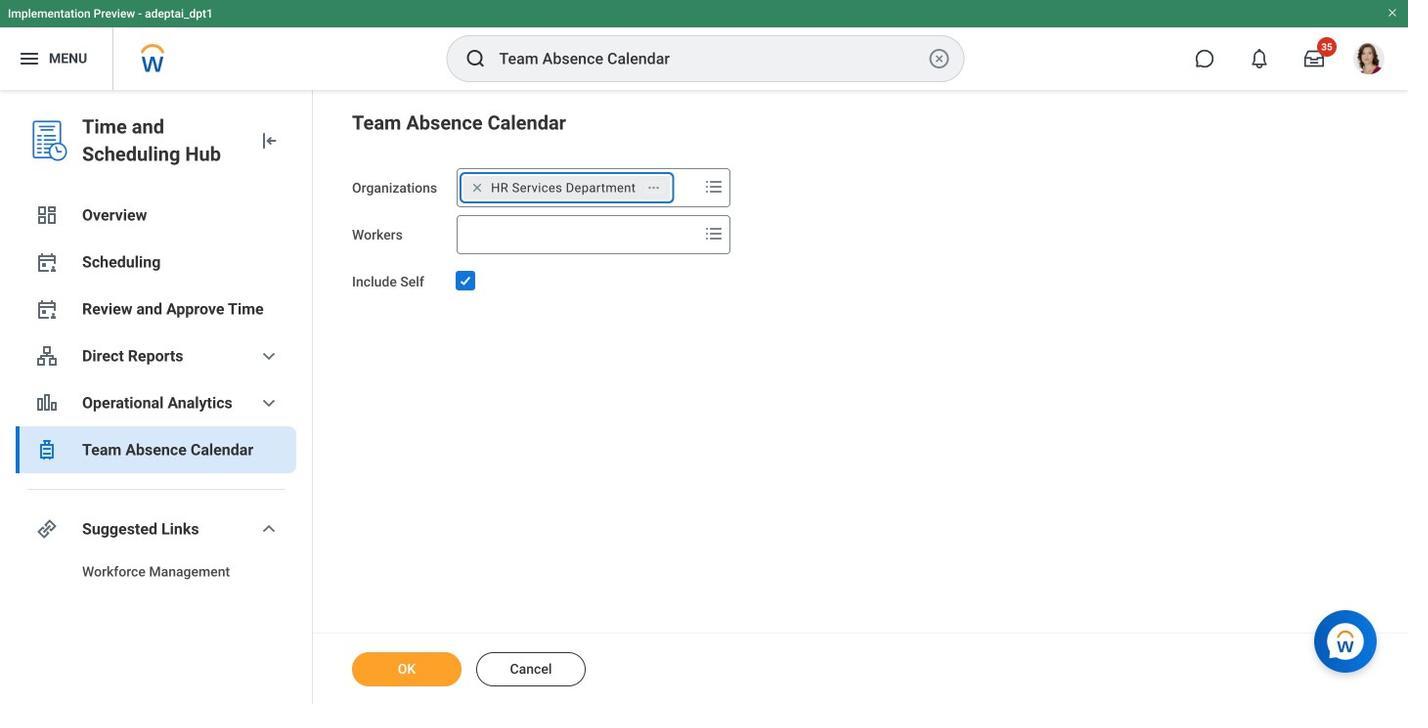 Task type: describe. For each thing, give the bounding box(es) containing it.
Search Workday  search field
[[499, 37, 924, 80]]

close environment banner image
[[1387, 7, 1399, 19]]

dashboard image
[[35, 203, 59, 227]]

inbox large image
[[1305, 49, 1324, 68]]

chart image
[[35, 391, 59, 415]]

x small image
[[468, 178, 487, 198]]

time and scheduling hub element
[[82, 113, 242, 168]]

task timeoff image
[[35, 438, 59, 462]]

justify image
[[18, 47, 41, 70]]

2 prompts image from the top
[[702, 222, 726, 246]]

notifications large image
[[1250, 49, 1270, 68]]

profile logan mcneil image
[[1354, 43, 1385, 78]]

1 prompts image from the top
[[702, 175, 726, 199]]

search image
[[464, 47, 488, 70]]

transformation import image
[[257, 129, 281, 153]]



Task type: locate. For each thing, give the bounding box(es) containing it.
navigation pane region
[[0, 90, 313, 704]]

banner
[[0, 0, 1409, 90]]

link image
[[35, 517, 59, 541]]

x circle image
[[928, 47, 951, 70]]

Search field
[[458, 217, 699, 252]]

check small image
[[454, 269, 478, 292]]

0 vertical spatial prompts image
[[702, 175, 726, 199]]

hr services department element
[[491, 179, 636, 197]]

prompts image
[[702, 175, 726, 199], [702, 222, 726, 246]]

calendar user solid image
[[35, 250, 59, 274]]

hr services department, press delete to clear value. option
[[464, 176, 670, 200]]

calendar user solid image
[[35, 297, 59, 321]]

1 vertical spatial prompts image
[[702, 222, 726, 246]]

view team image
[[35, 344, 59, 368]]

related actions image
[[647, 181, 661, 194]]

chevron down small image
[[257, 517, 281, 541]]



Task type: vqa. For each thing, say whether or not it's contained in the screenshot.
Time And Scheduling Hub ELEMENT
yes



